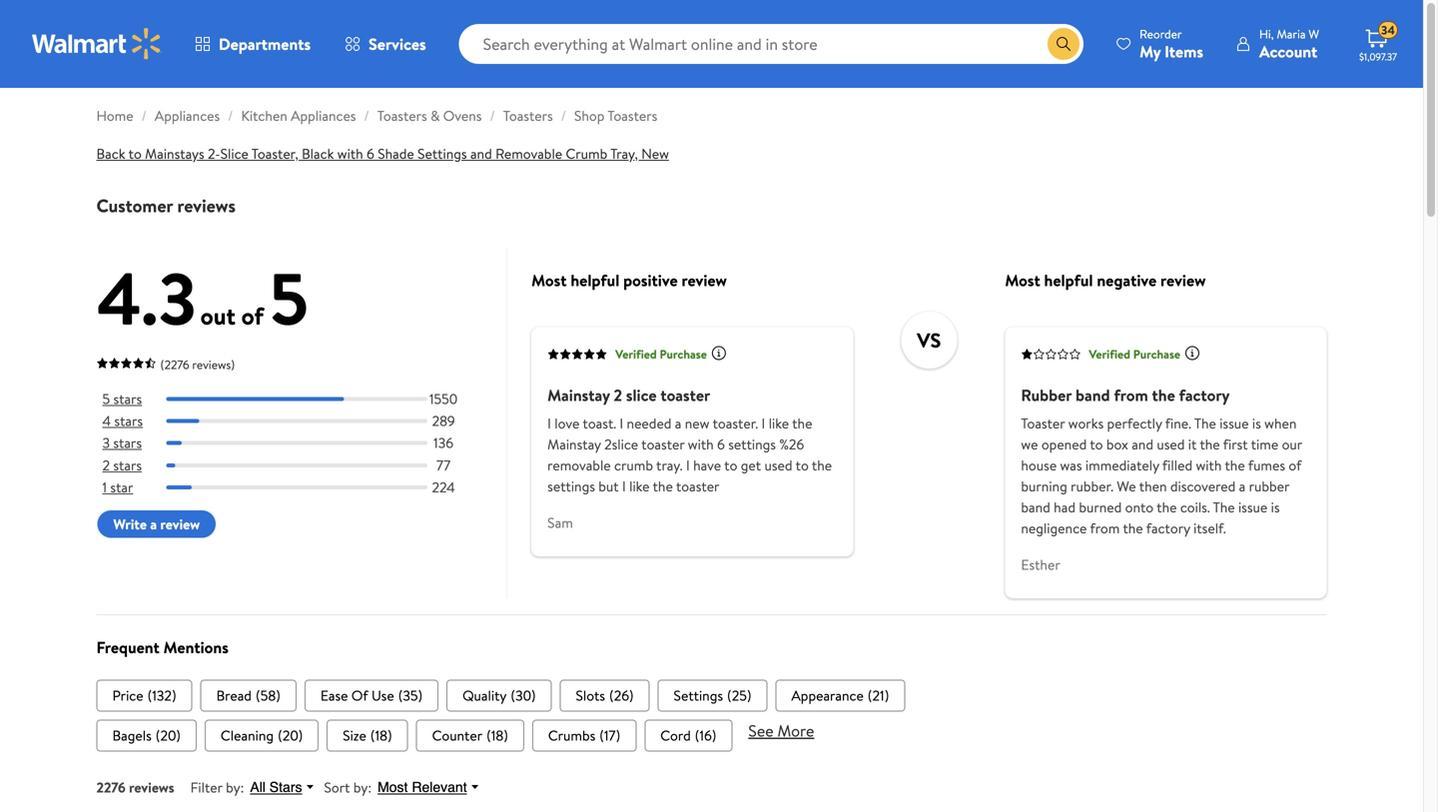 Task type: describe. For each thing, give the bounding box(es) containing it.
cleaning (20)
[[221, 726, 303, 745]]

house
[[1022, 455, 1057, 475]]

price
[[112, 686, 143, 705]]

the down tray.
[[653, 476, 673, 496]]

crumbs (17)
[[548, 726, 621, 745]]

with inside the mainstay 2 slice toaster i love toast. i needed a new toaster. i like the mainstay 2slice toaster with 6 settings %26 removable crumb tray. i have to get used to the settings but i like the toaster
[[688, 434, 714, 454]]

1550
[[430, 389, 458, 409]]

0 vertical spatial toaster
[[661, 384, 711, 406]]

Search search field
[[459, 24, 1084, 64]]

progress bar for 224
[[166, 486, 428, 490]]

toast.
[[583, 413, 617, 433]]

stars for 2 stars
[[113, 455, 142, 475]]

kitchen
[[241, 106, 288, 125]]

rubber band from the factory toaster works perfectly fine. the issue is when we opened to box and used it the first time our house was immediately filled with the fumes of burning rubber. we then discovered a rubber band had burned onto the coils. the issue is negligence from the factory itself.
[[1022, 384, 1303, 538]]

slice
[[626, 384, 657, 406]]

(2276 reviews) link
[[96, 352, 235, 374]]

verified purchase information image
[[1185, 345, 1201, 361]]

list item containing crumbs
[[532, 720, 637, 752]]

list item containing bagels
[[96, 720, 197, 752]]

black
[[302, 144, 334, 163]]

appearance
[[792, 686, 864, 705]]

home link
[[96, 106, 134, 125]]

reviews for customer reviews
[[177, 193, 236, 218]]

list item containing cleaning
[[205, 720, 319, 752]]

(30)
[[511, 686, 536, 705]]

the down first
[[1226, 455, 1246, 475]]

list containing price
[[96, 680, 1328, 712]]

2276
[[96, 778, 126, 797]]

slice
[[220, 144, 249, 163]]

4.3 out of 5
[[96, 248, 309, 348]]

crumbs
[[548, 726, 596, 745]]

first
[[1224, 434, 1249, 454]]

3 / from the left
[[364, 106, 369, 125]]

i right the but
[[623, 476, 626, 496]]

crumb
[[566, 144, 608, 163]]

mentions
[[164, 637, 229, 659]]

new
[[685, 413, 710, 433]]

the up %26
[[793, 413, 813, 433]]

all
[[250, 780, 266, 796]]

we
[[1022, 434, 1039, 454]]

works
[[1069, 413, 1104, 433]]

a inside the mainstay 2 slice toaster i love toast. i needed a new toaster. i like the mainstay 2slice toaster with 6 settings %26 removable crumb tray. i have to get used to the settings but i like the toaster
[[675, 413, 682, 433]]

bread (58)
[[216, 686, 281, 705]]

stars for 5 stars
[[113, 389, 142, 409]]

customer reviews
[[96, 193, 236, 218]]

see
[[749, 720, 774, 742]]

when
[[1265, 413, 1297, 433]]

star
[[110, 478, 133, 497]]

$1,097.37
[[1360, 50, 1398, 63]]

list item containing size
[[327, 720, 408, 752]]

see more list
[[96, 720, 1328, 752]]

more
[[778, 720, 815, 742]]

back to mainstays 2-slice toaster, black with 6 shade settings and removable crumb tray, new link
[[96, 144, 669, 163]]

cord (16)
[[661, 726, 717, 745]]

1 vertical spatial toaster
[[642, 434, 685, 454]]

2slice
[[605, 434, 639, 454]]

burning
[[1022, 476, 1068, 496]]

customer
[[96, 193, 173, 218]]

list item containing slots
[[560, 680, 650, 712]]

settings (25)
[[674, 686, 752, 705]]

size
[[343, 726, 367, 745]]

home
[[96, 106, 134, 125]]

tray,
[[611, 144, 638, 163]]

removable
[[496, 144, 563, 163]]

helpful for negative
[[1045, 269, 1094, 291]]

quality
[[463, 686, 507, 705]]

verified purchase information image
[[711, 345, 727, 361]]

the up the "fine."
[[1153, 384, 1176, 406]]

itself.
[[1194, 518, 1227, 538]]

list item containing counter
[[416, 720, 524, 752]]

0 vertical spatial from
[[1115, 384, 1149, 406]]

progress bar for 289
[[166, 419, 428, 423]]

4
[[102, 411, 111, 431]]

kitchen appliances link
[[241, 106, 356, 125]]

sort by:
[[324, 778, 372, 797]]

list item containing quality
[[447, 680, 552, 712]]

fumes
[[1249, 455, 1286, 475]]

fine.
[[1166, 413, 1192, 433]]

to down %26
[[796, 455, 809, 475]]

walmart image
[[32, 28, 162, 60]]

progress bar for 77
[[166, 463, 428, 467]]

0 horizontal spatial settings
[[548, 476, 595, 496]]

2 / from the left
[[228, 106, 233, 125]]

shop
[[575, 106, 605, 125]]

but
[[599, 476, 619, 496]]

i up 2slice
[[620, 413, 624, 433]]

out
[[200, 299, 236, 333]]

review for most helpful positive review
[[682, 269, 727, 291]]

4 / from the left
[[490, 106, 495, 125]]

0 horizontal spatial review
[[160, 515, 200, 534]]

1 star
[[102, 478, 133, 497]]

rubber.
[[1071, 476, 1114, 496]]

reviews for 2276 reviews
[[129, 778, 174, 797]]

then
[[1140, 476, 1168, 496]]

(20) for cleaning (20)
[[278, 726, 303, 745]]

1 horizontal spatial settings
[[729, 434, 776, 454]]

verified purchase for from
[[1090, 346, 1181, 363]]

verified purchase for slice
[[616, 346, 707, 363]]

toaster,
[[252, 144, 299, 163]]

sam
[[548, 513, 573, 532]]

toaster
[[1022, 413, 1066, 433]]

most helpful negative review
[[1006, 269, 1207, 291]]

size (18)
[[343, 726, 392, 745]]

1 toasters from the left
[[377, 106, 427, 125]]

relevant
[[412, 780, 467, 796]]

the down the then
[[1157, 497, 1178, 517]]

(17)
[[600, 726, 621, 745]]

2 mainstay from the top
[[548, 434, 601, 454]]

negligence
[[1022, 518, 1088, 538]]

appliances link
[[155, 106, 220, 125]]

1 vertical spatial from
[[1091, 518, 1121, 538]]

2 stars
[[102, 455, 142, 475]]

%26
[[780, 434, 805, 454]]

0 horizontal spatial and
[[471, 144, 492, 163]]

34
[[1382, 22, 1396, 39]]

all stars button
[[244, 779, 324, 797]]

rubber
[[1250, 476, 1290, 496]]

our
[[1283, 434, 1303, 454]]

1 vertical spatial 5
[[102, 389, 110, 409]]

ease of use (35)
[[321, 686, 423, 705]]

reviews)
[[192, 356, 235, 373]]

negative
[[1098, 269, 1157, 291]]

0 vertical spatial is
[[1253, 413, 1262, 433]]

used inside the rubber band from the factory toaster works perfectly fine. the issue is when we opened to box and used it the first time our house was immediately filled with the fumes of burning rubber. we then discovered a rubber band had burned onto the coils. the issue is negligence from the factory itself.
[[1158, 434, 1186, 454]]

5 / from the left
[[561, 106, 567, 125]]

to left get
[[725, 455, 738, 475]]

list item containing cord
[[645, 720, 733, 752]]

opened
[[1042, 434, 1087, 454]]

i left love
[[548, 413, 552, 433]]



Task type: vqa. For each thing, say whether or not it's contained in the screenshot.


Task type: locate. For each thing, give the bounding box(es) containing it.
1 horizontal spatial band
[[1076, 384, 1111, 406]]

the up itself.
[[1214, 497, 1236, 517]]

toasters up removable
[[503, 106, 553, 125]]

2276 reviews
[[96, 778, 174, 797]]

1 horizontal spatial used
[[1158, 434, 1186, 454]]

0 vertical spatial like
[[769, 413, 790, 433]]

1 vertical spatial issue
[[1239, 497, 1268, 517]]

2 helpful from the left
[[1045, 269, 1094, 291]]

1 vertical spatial the
[[1214, 497, 1236, 517]]

the right it
[[1201, 434, 1221, 454]]

1 horizontal spatial 2
[[614, 384, 623, 406]]

0 horizontal spatial helpful
[[571, 269, 620, 291]]

toasters up the 'tray,'
[[608, 106, 658, 125]]

0 horizontal spatial 2
[[102, 455, 110, 475]]

and inside the rubber band from the factory toaster works perfectly fine. the issue is when we opened to box and used it the first time our house was immediately filled with the fumes of burning rubber. we then discovered a rubber band had burned onto the coils. the issue is negligence from the factory itself.
[[1132, 434, 1154, 454]]

frequent mentions
[[96, 637, 229, 659]]

purchase
[[660, 346, 707, 363], [1134, 346, 1181, 363]]

band
[[1076, 384, 1111, 406], [1022, 497, 1051, 517]]

1 progress bar from the top
[[166, 397, 428, 401]]

2 horizontal spatial review
[[1161, 269, 1207, 291]]

of right out
[[241, 299, 264, 333]]

use
[[372, 686, 394, 705]]

0 vertical spatial and
[[471, 144, 492, 163]]

to right back
[[129, 144, 142, 163]]

2 vertical spatial with
[[1197, 455, 1222, 475]]

factory
[[1180, 384, 1231, 406], [1147, 518, 1191, 538]]

purchase left verified purchase information image
[[1134, 346, 1181, 363]]

list item containing appearance
[[776, 680, 906, 712]]

mainstay up the removable
[[548, 434, 601, 454]]

onto
[[1126, 497, 1154, 517]]

0 horizontal spatial 6
[[367, 144, 375, 163]]

(18) for counter (18)
[[487, 726, 508, 745]]

a left new on the bottom
[[675, 413, 682, 433]]

issue up first
[[1220, 413, 1250, 433]]

/ right ovens on the top
[[490, 106, 495, 125]]

2-
[[208, 144, 220, 163]]

see more button
[[749, 720, 815, 742]]

from down burned
[[1091, 518, 1121, 538]]

2 down 3
[[102, 455, 110, 475]]

progress bar for 136
[[166, 441, 428, 445]]

quality (30)
[[463, 686, 536, 705]]

new
[[642, 144, 669, 163]]

0 horizontal spatial like
[[630, 476, 650, 496]]

used left it
[[1158, 434, 1186, 454]]

1 vertical spatial of
[[1289, 455, 1302, 475]]

3 progress bar from the top
[[166, 441, 428, 445]]

helpful left negative
[[1045, 269, 1094, 291]]

stars right the 4
[[114, 411, 143, 431]]

&
[[431, 106, 440, 125]]

1 vertical spatial reviews
[[129, 778, 174, 797]]

write
[[113, 515, 147, 534]]

1 horizontal spatial 6
[[718, 434, 725, 454]]

services
[[369, 33, 426, 55]]

used
[[1158, 434, 1186, 454], [765, 455, 793, 475]]

(132)
[[147, 686, 176, 705]]

all stars
[[250, 780, 302, 796]]

of down our
[[1289, 455, 1302, 475]]

purchase for the
[[1134, 346, 1181, 363]]

2 vertical spatial toaster
[[676, 476, 720, 496]]

0 horizontal spatial of
[[241, 299, 264, 333]]

frequent
[[96, 637, 160, 659]]

verified purchase up slice
[[616, 346, 707, 363]]

settings up get
[[729, 434, 776, 454]]

list item containing settings
[[658, 680, 768, 712]]

most for most helpful positive review
[[532, 269, 567, 291]]

(18) for size (18)
[[371, 726, 392, 745]]

by: left the all
[[226, 778, 244, 797]]

appearance (21)
[[792, 686, 890, 705]]

(58)
[[256, 686, 281, 705]]

with inside the rubber band from the factory toaster works perfectly fine. the issue is when we opened to box and used it the first time our house was immediately filled with the fumes of burning rubber. we then discovered a rubber band had burned onto the coils. the issue is negligence from the factory itself.
[[1197, 455, 1222, 475]]

1 vertical spatial mainstay
[[548, 434, 601, 454]]

most relevant button
[[372, 779, 489, 797]]

(35)
[[398, 686, 423, 705]]

list item containing bread
[[200, 680, 297, 712]]

reviews
[[177, 193, 236, 218], [129, 778, 174, 797]]

1 by: from the left
[[226, 778, 244, 797]]

settings down "&" at the top left of page
[[418, 144, 467, 163]]

2 horizontal spatial toasters
[[608, 106, 658, 125]]

verified up works
[[1090, 346, 1131, 363]]

1 horizontal spatial verified
[[1090, 346, 1131, 363]]

w
[[1309, 25, 1320, 42]]

2 horizontal spatial with
[[1197, 455, 1222, 475]]

(18) right size at bottom
[[371, 726, 392, 745]]

perfectly
[[1108, 413, 1163, 433]]

0 vertical spatial 5
[[270, 248, 309, 348]]

(25)
[[728, 686, 752, 705]]

2 (20) from the left
[[278, 726, 303, 745]]

of inside 4.3 out of 5
[[241, 299, 264, 333]]

the right get
[[812, 455, 833, 475]]

Walmart Site-Wide search field
[[459, 24, 1084, 64]]

0 vertical spatial 6
[[367, 144, 375, 163]]

with down new on the bottom
[[688, 434, 714, 454]]

0 horizontal spatial used
[[765, 455, 793, 475]]

1 horizontal spatial with
[[688, 434, 714, 454]]

136
[[434, 433, 454, 453]]

5 right out
[[270, 248, 309, 348]]

verified purchase
[[616, 346, 707, 363], [1090, 346, 1181, 363]]

review right negative
[[1161, 269, 1207, 291]]

settings inside list item
[[674, 686, 724, 705]]

6 up have
[[718, 434, 725, 454]]

1 (20) from the left
[[156, 726, 181, 745]]

0 vertical spatial of
[[241, 299, 264, 333]]

used down %26
[[765, 455, 793, 475]]

1 horizontal spatial by:
[[354, 778, 372, 797]]

most helpful positive review
[[532, 269, 727, 291]]

was
[[1061, 455, 1083, 475]]

4 stars
[[102, 411, 143, 431]]

(20) right cleaning
[[278, 726, 303, 745]]

1 horizontal spatial a
[[675, 413, 682, 433]]

0 vertical spatial band
[[1076, 384, 1111, 406]]

6 left shade
[[367, 144, 375, 163]]

0 vertical spatial issue
[[1220, 413, 1250, 433]]

/ right home
[[141, 106, 147, 125]]

most for most helpful negative review
[[1006, 269, 1041, 291]]

(2276 reviews)
[[160, 356, 235, 373]]

1 horizontal spatial 5
[[270, 248, 309, 348]]

toaster up new on the bottom
[[661, 384, 711, 406]]

needed
[[627, 413, 672, 433]]

price (132)
[[112, 686, 176, 705]]

2 horizontal spatial most
[[1006, 269, 1041, 291]]

4.3
[[96, 248, 197, 348]]

verified
[[616, 346, 657, 363], [1090, 346, 1131, 363]]

filter by:
[[190, 778, 244, 797]]

1 mainstay from the top
[[548, 384, 610, 406]]

a right write
[[150, 515, 157, 534]]

1 purchase from the left
[[660, 346, 707, 363]]

by: right sort
[[354, 778, 372, 797]]

i right tray.
[[686, 455, 690, 475]]

most relevant
[[378, 780, 467, 796]]

5 stars
[[102, 389, 142, 409]]

1 vertical spatial and
[[1132, 434, 1154, 454]]

0 horizontal spatial purchase
[[660, 346, 707, 363]]

4 progress bar from the top
[[166, 463, 428, 467]]

list
[[96, 680, 1328, 712]]

0 horizontal spatial most
[[378, 780, 408, 796]]

2 toasters from the left
[[503, 106, 553, 125]]

purchase for toaster
[[660, 346, 707, 363]]

3 stars
[[102, 433, 142, 453]]

search icon image
[[1056, 36, 1072, 52]]

write a review
[[113, 515, 200, 534]]

see more
[[749, 720, 815, 742]]

0 horizontal spatial a
[[150, 515, 157, 534]]

0 vertical spatial 2
[[614, 384, 623, 406]]

2 verified purchase from the left
[[1090, 346, 1181, 363]]

2 progress bar from the top
[[166, 419, 428, 423]]

the
[[1153, 384, 1176, 406], [793, 413, 813, 433], [1201, 434, 1221, 454], [812, 455, 833, 475], [1226, 455, 1246, 475], [653, 476, 673, 496], [1157, 497, 1178, 517], [1124, 518, 1144, 538]]

had
[[1054, 497, 1076, 517]]

reviews right 2276
[[129, 778, 174, 797]]

helpful for positive
[[571, 269, 620, 291]]

1 vertical spatial with
[[688, 434, 714, 454]]

1 vertical spatial settings
[[674, 686, 724, 705]]

most inside most relevant dropdown button
[[378, 780, 408, 796]]

back
[[96, 144, 125, 163]]

verified for from
[[1090, 346, 1131, 363]]

1 horizontal spatial is
[[1272, 497, 1281, 517]]

2 verified from the left
[[1090, 346, 1131, 363]]

1 horizontal spatial review
[[682, 269, 727, 291]]

toaster down have
[[676, 476, 720, 496]]

reviews down 2-
[[177, 193, 236, 218]]

list item containing price
[[96, 680, 192, 712]]

0 vertical spatial the
[[1195, 413, 1217, 433]]

1 appliances from the left
[[155, 106, 220, 125]]

0 vertical spatial reviews
[[177, 193, 236, 218]]

factory down coils.
[[1147, 518, 1191, 538]]

0 vertical spatial settings
[[418, 144, 467, 163]]

verified purchase left verified purchase information image
[[1090, 346, 1181, 363]]

stars for 4 stars
[[114, 411, 143, 431]]

0 horizontal spatial band
[[1022, 497, 1051, 517]]

helpful left positive
[[571, 269, 620, 291]]

0 horizontal spatial toasters
[[377, 106, 427, 125]]

2 purchase from the left
[[1134, 346, 1181, 363]]

0 horizontal spatial by:
[[226, 778, 244, 797]]

5 progress bar from the top
[[166, 486, 428, 490]]

0 vertical spatial a
[[675, 413, 682, 433]]

get
[[741, 455, 762, 475]]

(20) for bagels (20)
[[156, 726, 181, 745]]

a inside the rubber band from the factory toaster works perfectly fine. the issue is when we opened to box and used it the first time our house was immediately filled with the fumes of burning rubber. we then discovered a rubber band had burned onto the coils. the issue is negligence from the factory itself.
[[1240, 476, 1246, 496]]

0 vertical spatial mainstay
[[548, 384, 610, 406]]

1 helpful from the left
[[571, 269, 620, 291]]

review
[[682, 269, 727, 291], [1161, 269, 1207, 291], [160, 515, 200, 534]]

rubber
[[1022, 384, 1072, 406]]

band down the burning
[[1022, 497, 1051, 517]]

progress bar for 1550
[[166, 397, 428, 401]]

mainstay up love
[[548, 384, 610, 406]]

1 horizontal spatial of
[[1289, 455, 1302, 475]]

0 horizontal spatial verified purchase
[[616, 346, 707, 363]]

1 horizontal spatial (18)
[[487, 726, 508, 745]]

maria
[[1278, 25, 1307, 42]]

1 vertical spatial used
[[765, 455, 793, 475]]

(21)
[[868, 686, 890, 705]]

a left the rubber
[[1240, 476, 1246, 496]]

2
[[614, 384, 623, 406], [102, 455, 110, 475]]

ease
[[321, 686, 348, 705]]

0 horizontal spatial reviews
[[129, 778, 174, 797]]

(26)
[[610, 686, 634, 705]]

band up works
[[1076, 384, 1111, 406]]

to inside the rubber band from the factory toaster works perfectly fine. the issue is when we opened to box and used it the first time our house was immediately filled with the fumes of burning rubber. we then discovered a rubber band had burned onto the coils. the issue is negligence from the factory itself.
[[1091, 434, 1104, 454]]

have
[[694, 455, 722, 475]]

purchase left verified purchase information icon
[[660, 346, 707, 363]]

time
[[1252, 434, 1279, 454]]

1 horizontal spatial (20)
[[278, 726, 303, 745]]

stars for 3 stars
[[113, 433, 142, 453]]

0 vertical spatial settings
[[729, 434, 776, 454]]

discovered
[[1171, 476, 1236, 496]]

(16)
[[695, 726, 717, 745]]

0 vertical spatial with
[[338, 144, 363, 163]]

0 vertical spatial factory
[[1180, 384, 1231, 406]]

toaster up tray.
[[642, 434, 685, 454]]

/ left kitchen
[[228, 106, 233, 125]]

slots (26)
[[576, 686, 634, 705]]

2 appliances from the left
[[291, 106, 356, 125]]

1 vertical spatial is
[[1272, 497, 1281, 517]]

0 horizontal spatial 5
[[102, 389, 110, 409]]

we
[[1118, 476, 1137, 496]]

verified up slice
[[616, 346, 657, 363]]

review right positive
[[682, 269, 727, 291]]

/ left shop
[[561, 106, 567, 125]]

6 inside the mainstay 2 slice toaster i love toast. i needed a new toaster. i like the mainstay 2slice toaster with 6 settings %26 removable crumb tray. i have to get used to the settings but i like the toaster
[[718, 434, 725, 454]]

verified for slice
[[616, 346, 657, 363]]

of
[[241, 299, 264, 333], [1289, 455, 1302, 475]]

(18) down quality (30)
[[487, 726, 508, 745]]

(20) right bagels
[[156, 726, 181, 745]]

1 vertical spatial band
[[1022, 497, 1051, 517]]

review for most helpful negative review
[[1161, 269, 1207, 291]]

1 verified purchase from the left
[[616, 346, 707, 363]]

toasters & ovens link
[[377, 106, 482, 125]]

1
[[102, 478, 107, 497]]

2 horizontal spatial a
[[1240, 476, 1246, 496]]

like up %26
[[769, 413, 790, 433]]

1 vertical spatial like
[[630, 476, 650, 496]]

and down ovens on the top
[[471, 144, 492, 163]]

from
[[1115, 384, 1149, 406], [1091, 518, 1121, 538]]

1 / from the left
[[141, 106, 147, 125]]

0 vertical spatial used
[[1158, 434, 1186, 454]]

/ up 'back to mainstays 2-slice toaster, black with 6 shade settings and removable crumb tray, new' link
[[364, 106, 369, 125]]

filled
[[1163, 455, 1193, 475]]

and
[[471, 144, 492, 163], [1132, 434, 1154, 454]]

my
[[1140, 40, 1161, 62]]

1 horizontal spatial helpful
[[1045, 269, 1094, 291]]

progress bar
[[166, 397, 428, 401], [166, 419, 428, 423], [166, 441, 428, 445], [166, 463, 428, 467], [166, 486, 428, 490]]

list item containing ease of use
[[305, 680, 439, 712]]

the up it
[[1195, 413, 1217, 433]]

by: for sort by:
[[354, 778, 372, 797]]

stars up 4 stars
[[113, 389, 142, 409]]

of inside the rubber band from the factory toaster works perfectly fine. the issue is when we opened to box and used it the first time our house was immediately filled with the fumes of burning rubber. we then discovered a rubber band had burned onto the coils. the issue is negligence from the factory itself.
[[1289, 455, 1302, 475]]

appliances up the black
[[291, 106, 356, 125]]

filter
[[190, 778, 223, 797]]

2 vertical spatial a
[[150, 515, 157, 534]]

1 horizontal spatial settings
[[674, 686, 724, 705]]

0 horizontal spatial (20)
[[156, 726, 181, 745]]

with up "discovered"
[[1197, 455, 1222, 475]]

is down the rubber
[[1272, 497, 1281, 517]]

2 left slice
[[614, 384, 623, 406]]

is up time
[[1253, 413, 1262, 433]]

(18)
[[371, 726, 392, 745], [487, 726, 508, 745]]

settings down the removable
[[548, 476, 595, 496]]

counter
[[432, 726, 483, 745]]

burned
[[1080, 497, 1123, 517]]

2 inside the mainstay 2 slice toaster i love toast. i needed a new toaster. i like the mainstay 2slice toaster with 6 settings %26 removable crumb tray. i have to get used to the settings but i like the toaster
[[614, 384, 623, 406]]

1 verified from the left
[[616, 346, 657, 363]]

bread
[[216, 686, 252, 705]]

settings up (16)
[[674, 686, 724, 705]]

2 by: from the left
[[354, 778, 372, 797]]

counter (18)
[[432, 726, 508, 745]]

1 vertical spatial settings
[[548, 476, 595, 496]]

issue down the rubber
[[1239, 497, 1268, 517]]

by: for filter by:
[[226, 778, 244, 797]]

the down onto
[[1124, 518, 1144, 538]]

1 horizontal spatial appliances
[[291, 106, 356, 125]]

vs
[[918, 326, 942, 354]]

list item
[[96, 680, 192, 712], [200, 680, 297, 712], [305, 680, 439, 712], [447, 680, 552, 712], [560, 680, 650, 712], [658, 680, 768, 712], [776, 680, 906, 712], [96, 720, 197, 752], [205, 720, 319, 752], [327, 720, 408, 752], [416, 720, 524, 752], [532, 720, 637, 752], [645, 720, 733, 752]]

0 horizontal spatial with
[[338, 144, 363, 163]]

toasters left "&" at the top left of page
[[377, 106, 427, 125]]

1 horizontal spatial most
[[532, 269, 567, 291]]

cord
[[661, 726, 691, 745]]

toasters
[[377, 106, 427, 125], [503, 106, 553, 125], [608, 106, 658, 125]]

3 toasters from the left
[[608, 106, 658, 125]]

5 up the 4
[[102, 389, 110, 409]]

1 horizontal spatial toasters
[[503, 106, 553, 125]]

to left box on the bottom right of the page
[[1091, 434, 1104, 454]]

1 vertical spatial factory
[[1147, 518, 1191, 538]]

immediately
[[1086, 455, 1160, 475]]

appliances up mainstays
[[155, 106, 220, 125]]

like down crumb
[[630, 476, 650, 496]]

most for most relevant
[[378, 780, 408, 796]]

stars down 3 stars
[[113, 455, 142, 475]]

0 horizontal spatial verified
[[616, 346, 657, 363]]

1 horizontal spatial reviews
[[177, 193, 236, 218]]

settings
[[729, 434, 776, 454], [548, 476, 595, 496]]

2 (18) from the left
[[487, 726, 508, 745]]

1 horizontal spatial verified purchase
[[1090, 346, 1181, 363]]

with right the black
[[338, 144, 363, 163]]

1 vertical spatial 2
[[102, 455, 110, 475]]

from up perfectly
[[1115, 384, 1149, 406]]

used inside the mainstay 2 slice toaster i love toast. i needed a new toaster. i like the mainstay 2slice toaster with 6 settings %26 removable crumb tray. i have to get used to the settings but i like the toaster
[[765, 455, 793, 475]]

tray.
[[657, 455, 683, 475]]

1 horizontal spatial purchase
[[1134, 346, 1181, 363]]

0 horizontal spatial settings
[[418, 144, 467, 163]]

1 vertical spatial 6
[[718, 434, 725, 454]]

love
[[555, 413, 580, 433]]

0 horizontal spatial (18)
[[371, 726, 392, 745]]

i right toaster.
[[762, 413, 766, 433]]

and down perfectly
[[1132, 434, 1154, 454]]

0 horizontal spatial is
[[1253, 413, 1262, 433]]

1 horizontal spatial like
[[769, 413, 790, 433]]

shop toasters link
[[575, 106, 658, 125]]

of
[[352, 686, 368, 705]]

factory up the "fine."
[[1180, 384, 1231, 406]]

1 horizontal spatial and
[[1132, 434, 1154, 454]]

1 (18) from the left
[[371, 726, 392, 745]]

stars right 3
[[113, 433, 142, 453]]

hi, maria w account
[[1260, 25, 1320, 62]]

issue
[[1220, 413, 1250, 433], [1239, 497, 1268, 517]]

review right write
[[160, 515, 200, 534]]

1 vertical spatial a
[[1240, 476, 1246, 496]]

0 horizontal spatial appliances
[[155, 106, 220, 125]]



